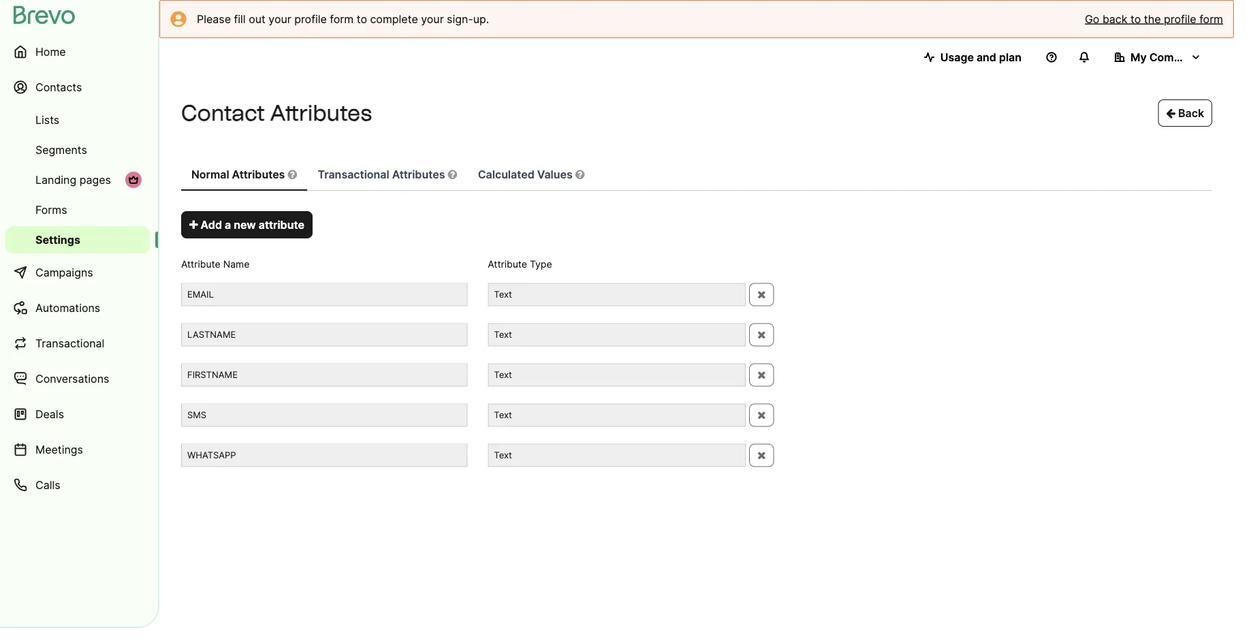 Task type: describe. For each thing, give the bounding box(es) containing it.
plus image
[[189, 219, 198, 230]]

go back to the profile form
[[1085, 12, 1223, 26]]

attributes for normal attributes
[[232, 168, 285, 181]]

transactional attributes link
[[308, 159, 467, 191]]

my
[[1131, 50, 1147, 64]]

2 your from the left
[[421, 12, 444, 26]]

my company button
[[1104, 44, 1213, 71]]

attribute for attribute type
[[488, 258, 527, 270]]

automations link
[[5, 292, 150, 324]]

name
[[223, 258, 250, 270]]

back
[[1103, 12, 1128, 26]]

1 times image from the top
[[758, 329, 766, 340]]

my company
[[1131, 50, 1200, 64]]

usage
[[941, 50, 974, 64]]

forms link
[[5, 196, 150, 223]]

2 times image from the top
[[758, 369, 766, 380]]

profile for the
[[1164, 12, 1197, 26]]

add a new attribute
[[198, 218, 304, 231]]

the
[[1144, 12, 1161, 26]]

attribute type
[[488, 258, 552, 270]]

attributes for contact attributes
[[270, 100, 372, 126]]

contact attributes
[[181, 100, 372, 126]]

2 to from the left
[[1131, 12, 1141, 26]]

landing
[[35, 173, 76, 186]]

home link
[[5, 35, 150, 68]]

form for your
[[330, 12, 354, 26]]

contacts link
[[5, 71, 150, 104]]

plan
[[999, 50, 1022, 64]]

attribute
[[259, 218, 304, 231]]

out
[[249, 12, 266, 26]]

calculated values link
[[468, 159, 595, 191]]

conversations
[[35, 372, 109, 385]]

question circle image for calculated values
[[575, 169, 585, 180]]

1 your from the left
[[269, 12, 291, 26]]

landing pages
[[35, 173, 111, 186]]

meetings link
[[5, 433, 150, 466]]

please fill out your profile form to complete your sign-up.
[[197, 12, 489, 26]]

add
[[201, 218, 222, 231]]

question circle image
[[448, 169, 457, 180]]

go
[[1085, 12, 1100, 26]]

calls link
[[5, 469, 150, 501]]

3 times image from the top
[[758, 450, 766, 461]]

automations
[[35, 301, 100, 314]]

conversations link
[[5, 362, 150, 395]]



Task type: vqa. For each thing, say whether or not it's contained in the screenshot.
form corresponding to the
yes



Task type: locate. For each thing, give the bounding box(es) containing it.
fill
[[234, 12, 246, 26]]

transactional for transactional
[[35, 337, 104, 350]]

add a new attribute link
[[181, 211, 313, 238]]

form up company
[[1200, 12, 1223, 26]]

question circle image up attribute
[[288, 169, 297, 180]]

your
[[269, 12, 291, 26], [421, 12, 444, 26]]

new
[[234, 218, 256, 231]]

1 horizontal spatial form
[[1200, 12, 1223, 26]]

question circle image right values
[[575, 169, 585, 180]]

landing pages link
[[5, 166, 150, 193]]

deals link
[[5, 398, 150, 431]]

0 vertical spatial times image
[[758, 329, 766, 340]]

0 vertical spatial times image
[[758, 289, 766, 300]]

2 vertical spatial times image
[[758, 450, 766, 461]]

0 horizontal spatial form
[[330, 12, 354, 26]]

1 attribute from the left
[[181, 258, 221, 270]]

profile right out
[[294, 12, 327, 26]]

lists link
[[5, 106, 150, 134]]

0 horizontal spatial your
[[269, 12, 291, 26]]

left___rvooi image
[[128, 174, 139, 185]]

1 horizontal spatial transactional
[[318, 168, 389, 181]]

1 vertical spatial times image
[[758, 369, 766, 380]]

segments
[[35, 143, 87, 156]]

to left complete
[[357, 12, 367, 26]]

0 vertical spatial transactional
[[318, 168, 389, 181]]

0 horizontal spatial transactional
[[35, 337, 104, 350]]

profile right the
[[1164, 12, 1197, 26]]

lists
[[35, 113, 59, 126]]

settings
[[35, 233, 80, 246]]

back
[[1176, 106, 1204, 120]]

usage and plan
[[941, 50, 1022, 64]]

type
[[530, 258, 552, 270]]

0 horizontal spatial question circle image
[[288, 169, 297, 180]]

times image
[[758, 329, 766, 340], [758, 369, 766, 380]]

2 form from the left
[[1200, 12, 1223, 26]]

question circle image inside calculated values link
[[575, 169, 585, 180]]

transactional for transactional attributes
[[318, 168, 389, 181]]

please
[[197, 12, 231, 26]]

forms
[[35, 203, 67, 216]]

question circle image inside normal attributes link
[[288, 169, 297, 180]]

complete
[[370, 12, 418, 26]]

times image
[[758, 289, 766, 300], [758, 410, 766, 421], [758, 450, 766, 461]]

1 horizontal spatial question circle image
[[575, 169, 585, 180]]

normal attributes link
[[181, 159, 307, 191]]

and
[[977, 50, 997, 64]]

2 times image from the top
[[758, 410, 766, 421]]

home
[[35, 45, 66, 58]]

company
[[1150, 50, 1200, 64]]

normal
[[191, 168, 229, 181]]

pages
[[80, 173, 111, 186]]

campaigns link
[[5, 256, 150, 289]]

form for the
[[1200, 12, 1223, 26]]

None text field
[[488, 323, 746, 346]]

attribute
[[181, 258, 221, 270], [488, 258, 527, 270]]

calculated
[[478, 168, 535, 181]]

profile
[[294, 12, 327, 26], [1164, 12, 1197, 26]]

transactional
[[318, 168, 389, 181], [35, 337, 104, 350]]

1 profile from the left
[[294, 12, 327, 26]]

arrow left image
[[1166, 108, 1176, 119]]

your left sign- on the left top
[[421, 12, 444, 26]]

deals
[[35, 407, 64, 421]]

1 form from the left
[[330, 12, 354, 26]]

2 profile from the left
[[1164, 12, 1197, 26]]

1 question circle image from the left
[[288, 169, 297, 180]]

settings link
[[5, 226, 150, 253]]

question circle image for normal attributes
[[288, 169, 297, 180]]

contacts
[[35, 80, 82, 94]]

calculated values
[[478, 168, 575, 181]]

calls
[[35, 478, 60, 492]]

1 horizontal spatial your
[[421, 12, 444, 26]]

form
[[330, 12, 354, 26], [1200, 12, 1223, 26]]

attributes for transactional attributes
[[392, 168, 445, 181]]

back link
[[1158, 99, 1213, 127]]

contact
[[181, 100, 265, 126]]

attribute name
[[181, 258, 250, 270]]

1 vertical spatial transactional
[[35, 337, 104, 350]]

campaigns
[[35, 266, 93, 279]]

2 attribute from the left
[[488, 258, 527, 270]]

0 horizontal spatial attribute
[[181, 258, 221, 270]]

1 horizontal spatial to
[[1131, 12, 1141, 26]]

0 horizontal spatial to
[[357, 12, 367, 26]]

sign-
[[447, 12, 473, 26]]

1 times image from the top
[[758, 289, 766, 300]]

segments link
[[5, 136, 150, 163]]

2 question circle image from the left
[[575, 169, 585, 180]]

1 horizontal spatial attribute
[[488, 258, 527, 270]]

normal attributes
[[191, 168, 288, 181]]

question circle image
[[288, 169, 297, 180], [575, 169, 585, 180]]

attribute left the name at the top of the page
[[181, 258, 221, 270]]

attribute for attribute name
[[181, 258, 221, 270]]

1 horizontal spatial profile
[[1164, 12, 1197, 26]]

a
[[225, 218, 231, 231]]

transactional link
[[5, 327, 150, 360]]

profile for your
[[294, 12, 327, 26]]

your right out
[[269, 12, 291, 26]]

attribute left type
[[488, 258, 527, 270]]

values
[[537, 168, 573, 181]]

to left the
[[1131, 12, 1141, 26]]

form left complete
[[330, 12, 354, 26]]

usage and plan button
[[913, 44, 1033, 71]]

transactional attributes
[[318, 168, 448, 181]]

1 vertical spatial times image
[[758, 410, 766, 421]]

meetings
[[35, 443, 83, 456]]

to
[[357, 12, 367, 26], [1131, 12, 1141, 26]]

0 horizontal spatial profile
[[294, 12, 327, 26]]

None text field
[[181, 283, 468, 306], [488, 283, 746, 306], [181, 323, 468, 346], [181, 363, 468, 387], [488, 363, 746, 387], [181, 404, 468, 427], [488, 404, 746, 427], [181, 444, 468, 467], [488, 444, 746, 467], [181, 283, 468, 306], [488, 283, 746, 306], [181, 323, 468, 346], [181, 363, 468, 387], [488, 363, 746, 387], [181, 404, 468, 427], [488, 404, 746, 427], [181, 444, 468, 467], [488, 444, 746, 467]]

up.
[[473, 12, 489, 26]]

go back to the profile form link
[[1085, 11, 1223, 27]]

1 to from the left
[[357, 12, 367, 26]]

attributes
[[270, 100, 372, 126], [232, 168, 285, 181], [392, 168, 445, 181]]



